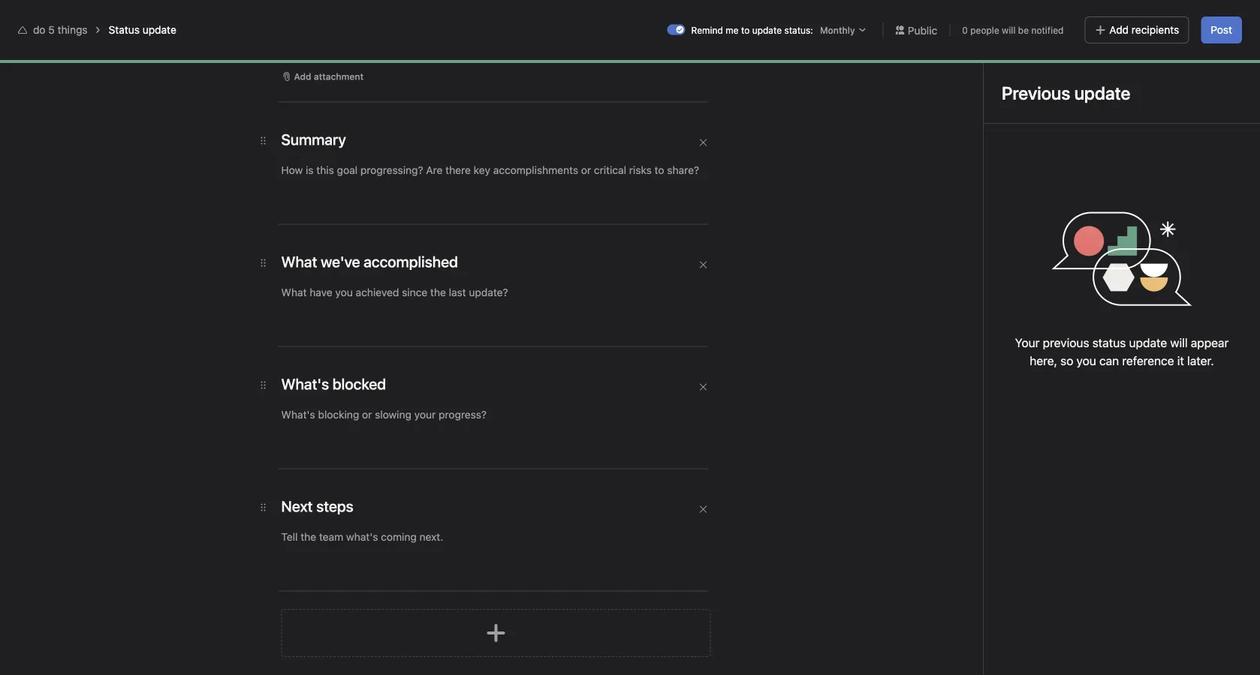 Task type: locate. For each thing, give the bounding box(es) containing it.
remove section image for section title text box at the left
[[699, 261, 708, 270]]

0 horizontal spatial update
[[143, 24, 176, 36]]

1 vertical spatial goals
[[505, 296, 528, 307]]

previous update
[[1002, 83, 1131, 104]]

my
[[1082, 13, 1095, 23]]

1 vertical spatial connect
[[400, 633, 437, 644]]

connect left a
[[899, 503, 936, 514]]

public
[[908, 24, 938, 36]]

post
[[1211, 24, 1232, 36]]

add up add recipients
[[1141, 13, 1158, 23]]

goals left 'connected'
[[505, 296, 528, 307]]

what's in my trial? button
[[1033, 8, 1125, 29]]

remove section image
[[699, 138, 708, 147], [699, 261, 708, 270], [699, 383, 708, 392]]

update
[[143, 24, 176, 36], [752, 25, 782, 35], [1129, 336, 1167, 350]]

sub-
[[486, 296, 505, 307]]

0 horizontal spatial do
[[33, 24, 45, 36]]

reference
[[1122, 354, 1174, 368]]

3 remove section image from the top
[[699, 383, 708, 392]]

days
[[988, 18, 1008, 29]]

my
[[246, 47, 261, 59]]

1 remove section image from the top
[[699, 138, 708, 147]]

0 horizontal spatial goals
[[319, 47, 345, 59]]

2 vertical spatial remove section image
[[699, 383, 708, 392]]

people
[[971, 25, 999, 35]]

track inside button
[[424, 224, 449, 237]]

this goal
[[928, 192, 986, 209]]

Goal name text field
[[373, 115, 1067, 169]]

1 horizontal spatial update
[[752, 25, 782, 35]]

add down trial?
[[1110, 24, 1129, 36]]

Section title text field
[[281, 496, 354, 517]]

add for add billing info
[[1141, 13, 1158, 23]]

connect relevant projects or portfolios
[[400, 633, 568, 644]]

1 track from the left
[[424, 224, 449, 237]]

0 vertical spatial remove section image
[[699, 138, 708, 147]]

on
[[407, 224, 421, 237]]

1 horizontal spatial will
[[1170, 336, 1188, 350]]

will left be
[[1002, 25, 1016, 35]]

1 vertical spatial do
[[246, 63, 264, 81]]

1 vertical spatial remove section image
[[699, 261, 708, 270]]

my workspace goals link
[[246, 45, 345, 62]]

my workspace goals
[[246, 47, 345, 59]]

on track
[[407, 224, 449, 237]]

ft
[[1170, 59, 1181, 69]]

connect inside button
[[400, 633, 437, 644]]

notified
[[1031, 25, 1064, 35]]

do
[[33, 24, 45, 36], [246, 63, 264, 81]]

switch
[[667, 24, 685, 35]]

5 things
[[267, 63, 322, 81]]

relevant
[[439, 633, 475, 644]]

workspace
[[264, 47, 316, 59]]

Section title text field
[[281, 374, 386, 395]]

add inside add recipients button
[[1110, 24, 1129, 36]]

add inside button
[[1141, 13, 1158, 23]]

0 horizontal spatial will
[[1002, 25, 1016, 35]]

what's in my trial?
[[1040, 13, 1118, 23]]

add recipients
[[1110, 24, 1179, 36]]

28
[[974, 18, 986, 29]]

2 track from the left
[[573, 224, 597, 237]]

connect for connect a parent goal
[[899, 503, 936, 514]]

add billing info
[[1141, 13, 1204, 23]]

off track
[[554, 224, 597, 237]]

0 horizontal spatial add
[[294, 71, 311, 82]]

Section title text field
[[281, 129, 346, 150]]

list box
[[453, 6, 813, 30]]

0 horizontal spatial connect
[[400, 633, 437, 644]]

1 horizontal spatial connect
[[899, 503, 936, 514]]

remove section image for section title text field
[[699, 138, 708, 147]]

connect inside button
[[899, 503, 936, 514]]

previous
[[1043, 336, 1089, 350]]

0 horizontal spatial track
[[424, 224, 449, 237]]

track
[[424, 224, 449, 237], [573, 224, 597, 237]]

0 people will be notified
[[962, 25, 1064, 35]]

will up the it
[[1170, 336, 1188, 350]]

0 vertical spatial goals
[[319, 47, 345, 59]]

0 vertical spatial connect
[[899, 503, 936, 514]]

no sub-goals connected
[[471, 296, 576, 307]]

1 horizontal spatial goals
[[505, 296, 528, 307]]

description
[[385, 468, 449, 483]]

add report section image
[[484, 622, 508, 646]]

add inside add attachment dropdown button
[[294, 71, 311, 82]]

1 horizontal spatial track
[[573, 224, 597, 237]]

do 5 things link
[[33, 24, 88, 36]]

add down my workspace goals link
[[294, 71, 311, 82]]

will inside your previous status update will appear here, so you can reference it later.
[[1170, 336, 1188, 350]]

home link
[[9, 46, 171, 70]]

track right on
[[424, 224, 449, 237]]

monthly button
[[816, 23, 871, 38]]

1 horizontal spatial add
[[1110, 24, 1129, 36]]

5
[[48, 24, 55, 36]]

to
[[741, 25, 750, 35]]

0 vertical spatial will
[[1002, 25, 1016, 35]]

at
[[486, 224, 497, 237]]

1 horizontal spatial do
[[246, 63, 264, 81]]

0 vertical spatial do
[[33, 24, 45, 36]]

will
[[1002, 25, 1016, 35], [1170, 336, 1188, 350]]

things
[[58, 24, 88, 36]]

add recipients button
[[1085, 17, 1189, 44]]

2 horizontal spatial update
[[1129, 336, 1167, 350]]

parent
[[946, 503, 974, 514]]

remind me to update status:
[[691, 25, 813, 35]]

update for remind me to update status:
[[752, 25, 782, 35]]

about
[[884, 192, 925, 209]]

goal
[[976, 503, 995, 514]]

2 remove section image from the top
[[699, 261, 708, 270]]

add
[[1141, 13, 1158, 23], [1110, 24, 1129, 36], [294, 71, 311, 82]]

1 vertical spatial will
[[1170, 336, 1188, 350]]

track inside button
[[573, 224, 597, 237]]

track right off
[[573, 224, 597, 237]]

update up reference
[[1129, 336, 1167, 350]]

at risk
[[486, 224, 517, 237]]

connect for connect relevant projects or portfolios
[[400, 633, 437, 644]]

what's
[[1040, 13, 1070, 23]]

update inside your previous status update will appear here, so you can reference it later.
[[1129, 336, 1167, 350]]

do left 5
[[33, 24, 45, 36]]

add for add recipients
[[1110, 24, 1129, 36]]

goals
[[319, 47, 345, 59], [505, 296, 528, 307]]

do down my
[[246, 63, 264, 81]]

your
[[1015, 336, 1040, 350]]

connect
[[899, 503, 936, 514], [400, 633, 437, 644]]

goals up show options icon on the top of the page
[[319, 47, 345, 59]]

update right status
[[143, 24, 176, 36]]

2 horizontal spatial add
[[1141, 13, 1158, 23]]

do 5 things
[[246, 63, 322, 81]]

left
[[1010, 18, 1024, 29]]

connect down 'related work'
[[400, 633, 437, 644]]

remove section image for what's blocked text box
[[699, 383, 708, 392]]

here,
[[1030, 354, 1057, 368]]

ft button
[[1165, 53, 1186, 74]]

update right to
[[752, 25, 782, 35]]

portfolios
[[526, 633, 568, 644]]

remove section image
[[699, 505, 708, 514]]



Task type: describe. For each thing, give the bounding box(es) containing it.
connect relevant projects or portfolios button
[[379, 628, 575, 649]]

at risk button
[[464, 217, 526, 244]]

or
[[515, 633, 524, 644]]

remind
[[691, 25, 723, 35]]

status
[[1093, 336, 1126, 350]]

monthly
[[820, 25, 855, 35]]

projects
[[477, 633, 513, 644]]

recipients
[[1132, 24, 1179, 36]]

risk
[[499, 224, 517, 237]]

0.00
[[404, 291, 435, 309]]

status:
[[784, 25, 813, 35]]

add attachment button
[[275, 66, 370, 87]]

connect a parent goal button
[[877, 498, 1002, 519]]

add for add attachment
[[294, 71, 311, 82]]

share
[[1211, 59, 1235, 69]]

later.
[[1187, 354, 1214, 368]]

connected
[[531, 296, 576, 307]]

on track button
[[385, 217, 458, 244]]

update for your previous status update will appear here, so you can reference it later.
[[1129, 336, 1167, 350]]

in
[[1072, 13, 1080, 23]]

your previous status update will appear here, so you can reference it later.
[[1015, 336, 1229, 368]]

no
[[471, 296, 483, 307]]

so
[[1061, 354, 1074, 368]]

show options image
[[329, 66, 341, 78]]

can
[[1100, 354, 1119, 368]]

attachment
[[314, 71, 364, 82]]

it
[[1177, 354, 1184, 368]]

off
[[554, 224, 570, 237]]

status
[[109, 24, 140, 36]]

goals for workspace
[[319, 47, 345, 59]]

home
[[39, 51, 68, 64]]

billing
[[1160, 13, 1186, 23]]

Section title text field
[[281, 252, 458, 273]]

connect a parent goal
[[899, 503, 995, 514]]

status update
[[109, 24, 176, 36]]

do 5 things
[[33, 24, 88, 36]]

add billing info button
[[1134, 8, 1211, 29]]

28 days left
[[974, 18, 1024, 29]]

related work
[[385, 610, 458, 624]]

do for do 5 things
[[33, 24, 45, 36]]

post button
[[1201, 17, 1242, 44]]

track for on track
[[424, 224, 449, 237]]

do for do 5 things
[[246, 63, 264, 81]]

add attachment
[[294, 71, 364, 82]]

info
[[1188, 13, 1204, 23]]

0 likes. click to like this task image
[[350, 66, 362, 78]]

track for off track
[[573, 224, 597, 237]]

share button
[[1192, 53, 1242, 74]]

me
[[726, 25, 739, 35]]

appear
[[1191, 336, 1229, 350]]

you
[[1077, 354, 1096, 368]]

about this goal
[[884, 192, 986, 209]]

0
[[962, 25, 968, 35]]

goals for sub-
[[505, 296, 528, 307]]

be
[[1018, 25, 1029, 35]]

trial?
[[1097, 13, 1118, 23]]

off track button
[[532, 217, 607, 244]]

a
[[938, 503, 943, 514]]



Task type: vqa. For each thing, say whether or not it's contained in the screenshot.
PARENT
yes



